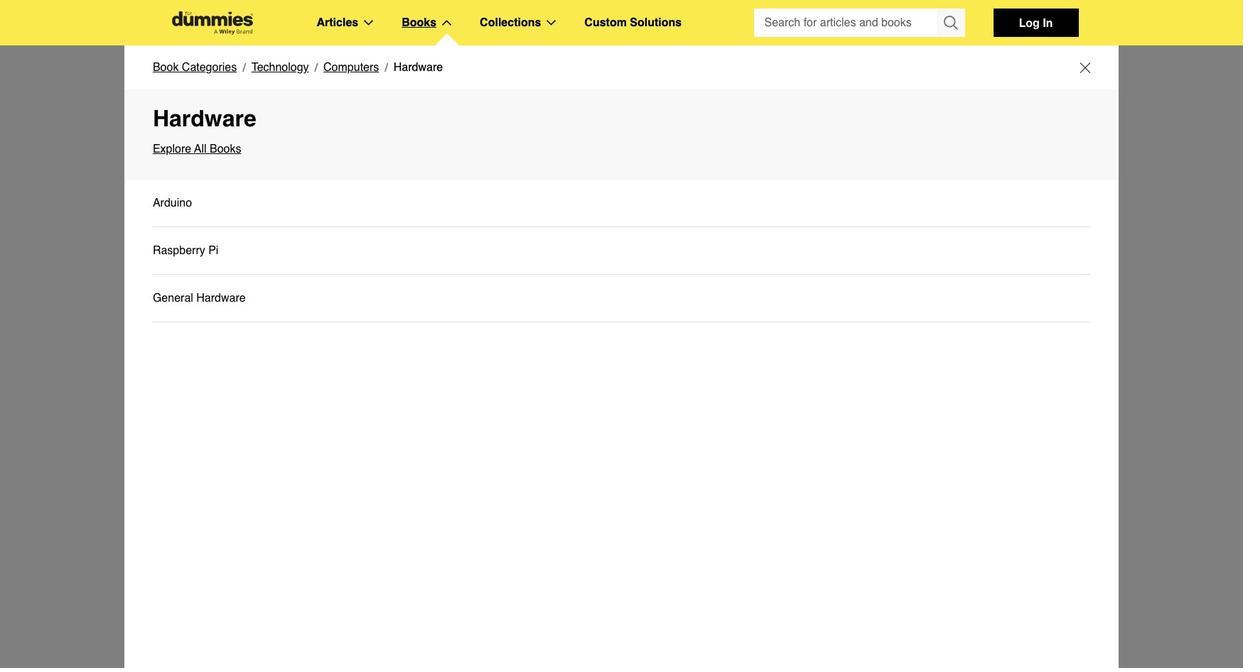 Task type: describe. For each thing, give the bounding box(es) containing it.
2 arduino link from the top
[[153, 194, 192, 213]]

0 horizontal spatial for
[[193, 283, 250, 324]]

open book categories image
[[442, 20, 452, 26]]

1 vertical spatial hardware
[[153, 105, 256, 132]]

articles
[[317, 16, 358, 29]]

Search for articles and books text field
[[754, 9, 938, 37]]

1 arduino link from the top
[[153, 180, 1091, 227]]

logo image
[[165, 11, 260, 34]]

1 horizontal spatial collections
[[480, 16, 541, 29]]

technology
[[251, 61, 309, 74]]

1 vertical spatial aspiring
[[323, 283, 466, 324]]

log in
[[1019, 16, 1053, 29]]

arduino
[[153, 197, 192, 210]]

solutions
[[630, 16, 682, 29]]

explore all books link
[[153, 140, 1091, 159]]

0 vertical spatial hardware
[[394, 61, 443, 74]]

2 general hardware link from the top
[[153, 289, 246, 308]]

1 general hardware link from the top
[[153, 275, 1091, 323]]

raspberry
[[153, 245, 205, 257]]

pi
[[208, 245, 219, 257]]

general
[[153, 292, 193, 305]]

custom
[[585, 16, 627, 29]]

1 vertical spatial for the aspiring aficionado
[[193, 283, 658, 324]]

book
[[153, 61, 179, 74]]

collections link
[[209, 65, 265, 83]]

0 vertical spatial the
[[300, 68, 316, 80]]

custom solutions link
[[585, 14, 682, 32]]

0 vertical spatial aspiring
[[319, 68, 359, 80]]

open article categories image
[[364, 20, 373, 26]]

1 vertical spatial collections
[[209, 68, 265, 80]]

home link
[[165, 65, 195, 83]]

computers button
[[324, 58, 379, 77]]

books
[[210, 143, 241, 156]]

books
[[402, 16, 437, 29]]

2 vertical spatial hardware
[[196, 292, 246, 305]]

general hardware
[[153, 292, 246, 305]]



Task type: locate. For each thing, give the bounding box(es) containing it.
1 horizontal spatial for
[[280, 68, 297, 80]]

explore all books
[[153, 143, 241, 156]]

0 horizontal spatial aficionado
[[362, 68, 415, 80]]

log in link
[[993, 9, 1079, 37]]

explore
[[153, 143, 191, 156]]

aspiring
[[319, 68, 359, 80], [323, 283, 466, 324]]

hardware
[[394, 61, 443, 74], [153, 105, 256, 132], [196, 292, 246, 305]]

all
[[194, 143, 207, 156]]

group
[[754, 9, 965, 37]]

1 vertical spatial for
[[193, 283, 250, 324]]

raspberry pi
[[153, 245, 219, 257]]

0 horizontal spatial collections
[[209, 68, 265, 80]]

open collections list image
[[547, 20, 556, 26]]

raspberry pi link
[[153, 227, 1091, 275], [153, 242, 219, 260]]

home
[[165, 68, 195, 80]]

categories
[[182, 61, 237, 74]]

hardware up "all"
[[153, 105, 256, 132]]

custom solutions
[[585, 16, 682, 29]]

arduino link
[[153, 180, 1091, 227], [153, 194, 192, 213]]

book categories
[[153, 61, 237, 74]]

cookie consent banner dialog
[[0, 618, 1243, 669]]

computers
[[324, 61, 379, 74]]

technology button
[[251, 58, 309, 77]]

book categories button
[[153, 58, 237, 77]]

collections
[[480, 16, 541, 29], [209, 68, 265, 80]]

for right collections link
[[280, 68, 297, 80]]

0 vertical spatial aficionado
[[362, 68, 415, 80]]

0 vertical spatial for
[[280, 68, 297, 80]]

0 vertical spatial for the aspiring aficionado
[[280, 68, 415, 80]]

in
[[1043, 16, 1053, 29]]

log
[[1019, 16, 1040, 29]]

1 horizontal spatial aficionado
[[475, 283, 658, 324]]

hardware right general at the left top of the page
[[196, 292, 246, 305]]

the
[[300, 68, 316, 80], [260, 283, 313, 324]]

for the aspiring aficionado
[[280, 68, 415, 80], [193, 283, 658, 324]]

for
[[280, 68, 297, 80], [193, 283, 250, 324]]

for down the pi at top
[[193, 283, 250, 324]]

1 raspberry pi link from the top
[[153, 227, 1091, 275]]

1 vertical spatial aficionado
[[475, 283, 658, 324]]

1 vertical spatial the
[[260, 283, 313, 324]]

general hardware link
[[153, 275, 1091, 323], [153, 289, 246, 308]]

2 raspberry pi link from the top
[[153, 242, 219, 260]]

arduino link up raspberry
[[153, 194, 192, 213]]

hardware down books
[[394, 61, 443, 74]]

arduino link down explore all books link
[[153, 180, 1091, 227]]

0 vertical spatial collections
[[480, 16, 541, 29]]

aficionado
[[362, 68, 415, 80], [475, 283, 658, 324]]



Task type: vqa. For each thing, say whether or not it's contained in the screenshot.
topmost that
no



